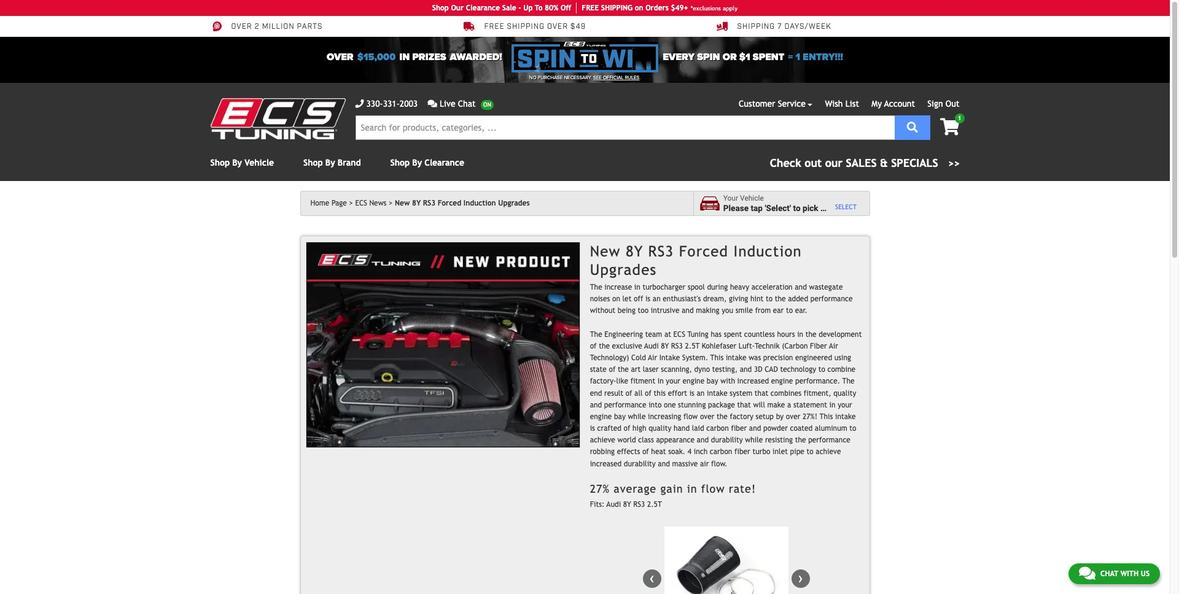 Task type: locate. For each thing, give the bounding box(es) containing it.
new 8y rs3 forced induction upgrades
[[395, 199, 530, 208], [590, 242, 802, 278]]

0 horizontal spatial while
[[628, 413, 646, 421]]

with
[[721, 377, 735, 386], [1120, 570, 1139, 578]]

durability
[[711, 436, 743, 445], [624, 460, 656, 468]]

in right the "gain" at right bottom
[[687, 483, 697, 495]]

an inside the increase in turbocharger spool during heavy acceleration and wastegate noises on let off is an enthusiast's dream, giving hint to the added performance without being too intrusive and making you smile from ear to ear.
[[653, 295, 661, 303]]

1 horizontal spatial durability
[[711, 436, 743, 445]]

new 8y rs3 forced induction upgrades down shop by clearance
[[395, 199, 530, 208]]

over 2 million parts link
[[210, 21, 323, 32]]

ecs tuning 'spin to win' contest logo image
[[512, 42, 658, 72]]

1 horizontal spatial comments image
[[1079, 566, 1095, 581]]

free ship ping on orders $49+ *exclusions apply
[[582, 4, 738, 12]]

chat right the live
[[458, 99, 476, 109]]

rs3 inside the engineering team at ecs tuning has spent countless hours in the development of the exclusive audi 8y rs3 2.5t kohlefaser luft-technik (carbon fiber air technology) cold air intake system. this intake was precision engineered using state of the art laser scanning, dyno testing, and 3d cad technology to combine factory-like fitment in your engine bay with increased engine performance. the end result of all of this effort is an intake system that combines fitment, quality and performance into one stunning package that will make a statement in your engine bay while increasing flow over the factory setup by over 27%! this intake is crafted of high quality hand laid carbon fiber and powder coated aluminum to achieve world class appearance and durability while resisting the performance robbing effects of heat soak. 4 inch carbon fiber turbo inlet pipe to achieve increased durability and massive air flow.
[[671, 342, 683, 350]]

intake down luft-
[[726, 354, 746, 362]]

0 vertical spatial increased
[[737, 377, 769, 386]]

0 horizontal spatial an
[[653, 295, 661, 303]]

330-331-2003 link
[[355, 98, 418, 111]]

0 vertical spatial achieve
[[590, 436, 615, 445]]

0 horizontal spatial upgrades
[[498, 199, 530, 208]]

testing,
[[712, 365, 738, 374]]

0 horizontal spatial air
[[648, 354, 657, 362]]

vehicle
[[827, 203, 854, 213]]

3 by from the left
[[412, 158, 422, 168]]

rs3 up intake
[[671, 342, 683, 350]]

forced
[[438, 199, 461, 208], [679, 242, 728, 260]]

during
[[707, 283, 728, 292]]

flow down flow.
[[701, 483, 725, 495]]

over left $15,000
[[327, 51, 354, 63]]

audi inside the engineering team at ecs tuning has spent countless hours in the development of the exclusive audi 8y rs3 2.5t kohlefaser luft-technik (carbon fiber air technology) cold air intake system. this intake was precision engineered using state of the art laser scanning, dyno testing, and 3d cad technology to combine factory-like fitment in your engine bay with increased engine performance. the end result of all of this effort is an intake system that combines fitment, quality and performance into one stunning package that will make a statement in your engine bay while increasing flow over the factory setup by over 27%! this intake is crafted of high quality hand laid carbon fiber and powder coated aluminum to achieve world class appearance and durability while resisting the performance robbing effects of heat soak. 4 inch carbon fiber turbo inlet pipe to achieve increased durability and massive air flow.
[[644, 342, 659, 350]]

increased down robbing
[[590, 460, 622, 468]]

account
[[884, 99, 915, 109]]

comments image left the live
[[428, 99, 437, 108]]

sign out
[[927, 99, 960, 109]]

apply
[[723, 5, 738, 11]]

1 vertical spatial chat
[[1100, 570, 1118, 578]]

shipping 7 days/week link
[[716, 21, 831, 32]]

sign out link
[[927, 99, 960, 109]]

air
[[829, 342, 838, 350], [648, 354, 657, 362]]

0 vertical spatial performance
[[810, 295, 853, 303]]

1 vertical spatial spent
[[724, 330, 742, 339]]

1 vertical spatial induction
[[734, 242, 802, 260]]

1 horizontal spatial your
[[838, 401, 852, 409]]

0 horizontal spatial quality
[[649, 424, 671, 433]]

fiber left "turbo"
[[734, 448, 750, 457]]

ecs left the news
[[355, 199, 367, 208]]

1 vertical spatial audi
[[607, 501, 621, 509]]

1 horizontal spatial upgrades
[[590, 261, 657, 278]]

1 vertical spatial forced
[[679, 242, 728, 260]]

0 horizontal spatial increased
[[590, 460, 622, 468]]

1 vertical spatial upgrades
[[590, 261, 657, 278]]

1 horizontal spatial that
[[755, 389, 768, 398]]

8y inside 27% average gain in flow rate! fits: audi 8y rs3 2.5t
[[623, 501, 631, 509]]

carbon
[[706, 424, 729, 433], [710, 448, 732, 457]]

forced up spool
[[679, 242, 728, 260]]

achieve down aluminum
[[816, 448, 841, 457]]

on right ping
[[635, 4, 643, 12]]

shop for shop by brand
[[303, 158, 323, 168]]

or
[[723, 51, 737, 63]]

of up 'world'
[[624, 424, 630, 433]]

over up the laid
[[700, 413, 714, 421]]

2.5t up system.
[[685, 342, 700, 350]]

1 vertical spatial ecs
[[673, 330, 685, 339]]

ecs
[[355, 199, 367, 208], [673, 330, 685, 339]]

0 horizontal spatial your
[[666, 377, 680, 386]]

list
[[845, 99, 859, 109]]

sign
[[927, 99, 943, 109]]

while up "turbo"
[[745, 436, 763, 445]]

shop our clearance sale - up to 80% off link
[[432, 2, 577, 14]]

million
[[262, 22, 295, 31]]

result
[[604, 389, 623, 398]]

you
[[722, 307, 733, 315]]

0 vertical spatial over
[[231, 22, 252, 31]]

performance down the result
[[604, 401, 646, 409]]

ecs right at
[[673, 330, 685, 339]]

0 horizontal spatial new
[[395, 199, 410, 208]]

0 vertical spatial spent
[[753, 51, 784, 63]]

0 vertical spatial with
[[721, 377, 735, 386]]

induction
[[464, 199, 496, 208], [734, 242, 802, 260]]

new right the news
[[395, 199, 410, 208]]

=
[[788, 51, 793, 63]]

0 horizontal spatial audi
[[607, 501, 621, 509]]

please
[[723, 203, 749, 213]]

1 horizontal spatial with
[[1120, 570, 1139, 578]]

1 horizontal spatial by
[[325, 158, 335, 168]]

over for over 2 million parts
[[231, 22, 252, 31]]

rs3 up turbocharger
[[648, 242, 674, 260]]

the up "noises"
[[590, 283, 602, 292]]

0 vertical spatial intake
[[726, 354, 746, 362]]

spool
[[688, 283, 705, 292]]

1 vertical spatial performance
[[604, 401, 646, 409]]

team
[[645, 330, 662, 339]]

increased down "3d" at the right bottom of page
[[737, 377, 769, 386]]

0 horizontal spatial durability
[[624, 460, 656, 468]]

.
[[639, 75, 641, 80]]

shop inside shop our clearance sale - up to 80% off link
[[432, 4, 449, 12]]

0 vertical spatial induction
[[464, 199, 496, 208]]

customer service
[[739, 99, 806, 109]]

effects
[[617, 448, 640, 457]]

vehicle
[[245, 158, 274, 168], [740, 194, 764, 203]]

kohlefaser
[[702, 342, 736, 350]]

1 vertical spatial 2.5t
[[647, 501, 662, 509]]

27%!
[[803, 413, 817, 421]]

shop for shop by clearance
[[390, 158, 410, 168]]

by
[[232, 158, 242, 168], [325, 158, 335, 168], [412, 158, 422, 168]]

8y down at
[[661, 342, 669, 350]]

1 horizontal spatial an
[[697, 389, 705, 398]]

audi right fits:
[[607, 501, 621, 509]]

1 vertical spatial intake
[[707, 389, 728, 398]]

a down the combines on the bottom
[[787, 401, 791, 409]]

engine
[[683, 377, 704, 386], [771, 377, 793, 386], [590, 413, 612, 421]]

carbon up flow.
[[710, 448, 732, 457]]

durability up flow.
[[711, 436, 743, 445]]

‹ link
[[643, 570, 661, 588]]

up
[[523, 4, 533, 12]]

state
[[590, 365, 607, 374]]

an down turbocharger
[[653, 295, 661, 303]]

aluminum
[[815, 424, 847, 433]]

2 by from the left
[[325, 158, 335, 168]]

8y down average
[[623, 501, 631, 509]]

1 vertical spatial the
[[590, 330, 602, 339]]

in inside the increase in turbocharger spool during heavy acceleration and wastegate noises on let off is an enthusiast's dream, giving hint to the added performance without being too intrusive and making you smile from ear to ear.
[[634, 283, 640, 292]]

engine up crafted
[[590, 413, 612, 421]]

dyno
[[694, 365, 710, 374]]

this down kohlefaser
[[710, 354, 724, 362]]

1 horizontal spatial ecs
[[673, 330, 685, 339]]

8y inside the engineering team at ecs tuning has spent countless hours in the development of the exclusive audi 8y rs3 2.5t kohlefaser luft-technik (carbon fiber air technology) cold air intake system. this intake was precision engineered using state of the art laser scanning, dyno testing, and 3d cad technology to combine factory-like fitment in your engine bay with increased engine performance. the end result of all of this effort is an intake system that combines fitment, quality and performance into one stunning package that will make a statement in your engine bay while increasing flow over the factory setup by over 27%! this intake is crafted of high quality hand laid carbon fiber and powder coated aluminum to achieve world class appearance and durability while resisting the performance robbing effects of heat soak. 4 inch carbon fiber turbo inlet pipe to achieve increased durability and massive air flow.
[[661, 342, 669, 350]]

fiber down factory
[[731, 424, 747, 433]]

performance inside the increase in turbocharger spool during heavy acceleration and wastegate noises on let off is an enthusiast's dream, giving hint to the added performance without being too intrusive and making you smile from ear to ear.
[[810, 295, 853, 303]]

1 vertical spatial increased
[[590, 460, 622, 468]]

the inside the increase in turbocharger spool during heavy acceleration and wastegate noises on let off is an enthusiast's dream, giving hint to the added performance without being too intrusive and making you smile from ear to ear.
[[590, 283, 602, 292]]

engineering
[[604, 330, 643, 339]]

search image
[[907, 121, 918, 132]]

achieve up robbing
[[590, 436, 615, 445]]

parts
[[297, 22, 323, 31]]

powder
[[763, 424, 788, 433]]

1 horizontal spatial a
[[820, 203, 825, 213]]

a right pick
[[820, 203, 825, 213]]

of down class
[[642, 448, 649, 457]]

0 horizontal spatial spent
[[724, 330, 742, 339]]

0 vertical spatial 1
[[796, 51, 800, 63]]

spent right the has
[[724, 330, 742, 339]]

the down without
[[590, 330, 602, 339]]

us
[[1141, 570, 1150, 578]]

0 horizontal spatial on
[[612, 295, 620, 303]]

0 vertical spatial new 8y rs3 forced induction upgrades
[[395, 199, 530, 208]]

vehicle up tap
[[740, 194, 764, 203]]

0 horizontal spatial 2.5t
[[647, 501, 662, 509]]

all
[[634, 389, 643, 398]]

tuning
[[687, 330, 709, 339]]

comments image
[[428, 99, 437, 108], [1079, 566, 1095, 581]]

1 horizontal spatial audi
[[644, 342, 659, 350]]

0 vertical spatial chat
[[458, 99, 476, 109]]

bay up crafted
[[614, 413, 626, 421]]

sales & specials link
[[770, 155, 960, 171]]

clearance down the live
[[425, 158, 464, 168]]

0 vertical spatial the
[[590, 283, 602, 292]]

0 horizontal spatial over
[[231, 22, 252, 31]]

1 horizontal spatial is
[[645, 295, 650, 303]]

by for brand
[[325, 158, 335, 168]]

spent inside the engineering team at ecs tuning has spent countless hours in the development of the exclusive audi 8y rs3 2.5t kohlefaser luft-technik (carbon fiber air technology) cold air intake system. this intake was precision engineered using state of the art laser scanning, dyno testing, and 3d cad technology to combine factory-like fitment in your engine bay with increased engine performance. the end result of all of this effort is an intake system that combines fitment, quality and performance into one stunning package that will make a statement in your engine bay while increasing flow over the factory setup by over 27%! this intake is crafted of high quality hand laid carbon fiber and powder coated aluminum to achieve world class appearance and durability while resisting the performance robbing effects of heat soak. 4 inch carbon fiber turbo inlet pipe to achieve increased durability and massive air flow.
[[724, 330, 742, 339]]

performance down wastegate
[[810, 295, 853, 303]]

with inside the engineering team at ecs tuning has spent countless hours in the development of the exclusive audi 8y rs3 2.5t kohlefaser luft-technik (carbon fiber air technology) cold air intake system. this intake was precision engineered using state of the art laser scanning, dyno testing, and 3d cad technology to combine factory-like fitment in your engine bay with increased engine performance. the end result of all of this effort is an intake system that combines fitment, quality and performance into one stunning package that will make a statement in your engine bay while increasing flow over the factory setup by over 27%! this intake is crafted of high quality hand laid carbon fiber and powder coated aluminum to achieve world class appearance and durability while resisting the performance robbing effects of heat soak. 4 inch carbon fiber turbo inlet pipe to achieve increased durability and massive air flow.
[[721, 377, 735, 386]]

1 vertical spatial over
[[327, 51, 354, 63]]

2.5t
[[685, 342, 700, 350], [647, 501, 662, 509]]

flow down stunning
[[683, 413, 698, 421]]

from
[[755, 307, 771, 315]]

home page
[[310, 199, 347, 208]]

engine up the combines on the bottom
[[771, 377, 793, 386]]

quality down combine
[[833, 389, 856, 398]]

the down combine
[[842, 377, 855, 386]]

vehicle inside your vehicle please tap 'select' to pick a vehicle
[[740, 194, 764, 203]]

intake up aluminum
[[835, 413, 856, 421]]

the
[[775, 295, 786, 303], [806, 330, 817, 339], [599, 342, 610, 350], [618, 365, 629, 374], [717, 413, 728, 421], [795, 436, 806, 445]]

sale
[[502, 4, 516, 12]]

without
[[590, 307, 615, 315]]

live
[[440, 99, 455, 109]]

1 horizontal spatial vehicle
[[740, 194, 764, 203]]

to left pick
[[793, 203, 801, 213]]

$49
[[570, 22, 586, 31]]

1 horizontal spatial over
[[327, 51, 354, 63]]

heavy
[[730, 283, 749, 292]]

1 vertical spatial carbon
[[710, 448, 732, 457]]

0 vertical spatial flow
[[683, 413, 698, 421]]

this up aluminum
[[820, 413, 833, 421]]

the for the engineering team at ecs tuning has spent countless hours in the development of the exclusive audi 8y rs3 2.5t kohlefaser luft-technik (carbon fiber air technology) cold air intake system. this intake was precision engineered using state of the art laser scanning, dyno testing, and 3d cad technology to combine factory-like fitment in your engine bay with increased engine performance. the end result of all of this effort is an intake system that combines fitment, quality and performance into one stunning package that will make a statement in your engine bay while increasing flow over the factory setup by over 27%! this intake is crafted of high quality hand laid carbon fiber and powder coated aluminum to achieve world class appearance and durability while resisting the performance robbing effects of heat soak. 4 inch carbon fiber turbo inlet pipe to achieve increased durability and massive air flow.
[[590, 330, 602, 339]]

1 horizontal spatial flow
[[701, 483, 725, 495]]

your up aluminum
[[838, 401, 852, 409]]

2 vertical spatial the
[[842, 377, 855, 386]]

select link
[[835, 203, 857, 211]]

1 vertical spatial your
[[838, 401, 852, 409]]

cold
[[631, 354, 646, 362]]

audi down team at the right bottom
[[644, 342, 659, 350]]

clearance for our
[[466, 4, 500, 12]]

over 2 million parts
[[231, 22, 323, 31]]

in inside 27% average gain in flow rate! fits: audi 8y rs3 2.5t
[[687, 483, 697, 495]]

cad
[[765, 365, 778, 374]]

comments image inside chat with us link
[[1079, 566, 1095, 581]]

over right by
[[786, 413, 800, 421]]

audi inside 27% average gain in flow rate! fits: audi 8y rs3 2.5t
[[607, 501, 621, 509]]

development
[[819, 330, 862, 339]]

the down coated
[[795, 436, 806, 445]]

the up ear
[[775, 295, 786, 303]]

carbon right the laid
[[706, 424, 729, 433]]

is left crafted
[[590, 424, 595, 433]]

the engineering team at ecs tuning has spent countless hours in the development of the exclusive audi 8y rs3 2.5t kohlefaser luft-technik (carbon fiber air technology) cold air intake system. this intake was precision engineered using state of the art laser scanning, dyno testing, and 3d cad technology to combine factory-like fitment in your engine bay with increased engine performance. the end result of all of this effort is an intake system that combines fitment, quality and performance into one stunning package that will make a statement in your engine bay while increasing flow over the factory setup by over 27%! this intake is crafted of high quality hand laid carbon fiber and powder coated aluminum to achieve world class appearance and durability while resisting the performance robbing effects of heat soak. 4 inch carbon fiber turbo inlet pipe to achieve increased durability and massive air flow.
[[590, 330, 862, 468]]

by down ecs tuning image
[[232, 158, 242, 168]]

vehicle down ecs tuning image
[[245, 158, 274, 168]]

1 vertical spatial this
[[820, 413, 833, 421]]

massive
[[672, 460, 698, 468]]

1 vertical spatial on
[[612, 295, 620, 303]]

and down setup on the bottom right
[[749, 424, 761, 433]]

gain
[[660, 483, 683, 495]]

into
[[649, 401, 662, 409]]

durability down "effects"
[[624, 460, 656, 468]]

1 by from the left
[[232, 158, 242, 168]]

pipe
[[790, 448, 804, 457]]

2 horizontal spatial by
[[412, 158, 422, 168]]

the increase in turbocharger spool during heavy acceleration and wastegate noises on let off is an enthusiast's dream, giving hint to the added performance without being too intrusive and making you smile from ear to ear.
[[590, 283, 853, 315]]

system
[[730, 389, 752, 398]]

0 horizontal spatial flow
[[683, 413, 698, 421]]

on
[[635, 4, 643, 12], [612, 295, 620, 303]]

1 horizontal spatial new
[[590, 242, 621, 260]]

1 right =
[[796, 51, 800, 63]]

chat left us
[[1100, 570, 1118, 578]]

with left us
[[1120, 570, 1139, 578]]

1 vertical spatial new 8y rs3 forced induction upgrades
[[590, 242, 802, 278]]

0 horizontal spatial 1
[[796, 51, 800, 63]]

comments image inside live chat link
[[428, 99, 437, 108]]

comments image for chat
[[1079, 566, 1095, 581]]

this
[[654, 389, 666, 398]]

is right off
[[645, 295, 650, 303]]

the up technology)
[[599, 342, 610, 350]]

fits:
[[590, 501, 605, 509]]

0 horizontal spatial is
[[590, 424, 595, 433]]

while up high
[[628, 413, 646, 421]]

shop for shop our clearance sale - up to 80% off
[[432, 4, 449, 12]]

1 vertical spatial comments image
[[1079, 566, 1095, 581]]

every spin or $1 spent = 1 entry!!!
[[663, 51, 843, 63]]

that up factory
[[737, 401, 751, 409]]

hours
[[777, 330, 795, 339]]

spent left =
[[753, 51, 784, 63]]

over inside "link"
[[231, 22, 252, 31]]

0 vertical spatial quality
[[833, 389, 856, 398]]

comments image left chat with us
[[1079, 566, 1095, 581]]

turbocharger
[[643, 283, 685, 292]]

rs3 down average
[[633, 501, 645, 509]]

engine down 'dyno'
[[683, 377, 704, 386]]

1 vertical spatial clearance
[[425, 158, 464, 168]]

1 vertical spatial achieve
[[816, 448, 841, 457]]

2 vertical spatial intake
[[835, 413, 856, 421]]

performance down aluminum
[[808, 436, 850, 445]]

crafted
[[597, 424, 621, 433]]

shop by brand
[[303, 158, 361, 168]]

exclusive
[[612, 342, 642, 350]]

of up technology)
[[590, 342, 597, 350]]

dream,
[[703, 295, 727, 303]]

clearance up free
[[466, 4, 500, 12]]

an up stunning
[[697, 389, 705, 398]]

0 vertical spatial clearance
[[466, 4, 500, 12]]

0 vertical spatial bay
[[707, 377, 718, 386]]

shopping cart image
[[940, 119, 960, 136]]

1 horizontal spatial air
[[829, 342, 838, 350]]

quality down increasing on the bottom of page
[[649, 424, 671, 433]]

average
[[614, 483, 657, 495]]

chat inside live chat link
[[458, 99, 476, 109]]

that up will
[[755, 389, 768, 398]]

0 horizontal spatial chat
[[458, 99, 476, 109]]

0 vertical spatial that
[[755, 389, 768, 398]]

over left 2
[[231, 22, 252, 31]]

331-
[[383, 99, 400, 109]]

0 horizontal spatial ecs
[[355, 199, 367, 208]]

flow inside 27% average gain in flow rate! fits: audi 8y rs3 2.5t
[[701, 483, 725, 495]]

1 vertical spatial with
[[1120, 570, 1139, 578]]

2 vertical spatial is
[[590, 424, 595, 433]]

bay down 'dyno'
[[707, 377, 718, 386]]

0 horizontal spatial by
[[232, 158, 242, 168]]

the down package
[[717, 413, 728, 421]]

0 vertical spatial air
[[829, 342, 838, 350]]

1 horizontal spatial clearance
[[466, 4, 500, 12]]

$1
[[739, 51, 750, 63]]



Task type: vqa. For each thing, say whether or not it's contained in the screenshot.
one
yes



Task type: describe. For each thing, give the bounding box(es) containing it.
laser
[[643, 365, 659, 374]]

2 horizontal spatial over
[[786, 413, 800, 421]]

home
[[310, 199, 329, 208]]

combine
[[827, 365, 855, 374]]

shop by brand link
[[303, 158, 361, 168]]

1 horizontal spatial this
[[820, 413, 833, 421]]

live chat
[[440, 99, 476, 109]]

1 vertical spatial durability
[[624, 460, 656, 468]]

noises
[[590, 295, 610, 303]]

one
[[664, 401, 676, 409]]

wish
[[825, 99, 843, 109]]

performance.
[[795, 377, 840, 386]]

robbing
[[590, 448, 615, 457]]

comments image for live
[[428, 99, 437, 108]]

8y up the increase
[[626, 242, 643, 260]]

1 vertical spatial 1
[[958, 115, 961, 122]]

to right ear
[[786, 307, 793, 315]]

in left prizes
[[399, 51, 410, 63]]

rs3 inside new 8y rs3 forced induction upgrades
[[648, 242, 674, 260]]

'select'
[[765, 203, 791, 213]]

free shipping over $49
[[484, 22, 586, 31]]

a inside your vehicle please tap 'select' to pick a vehicle
[[820, 203, 825, 213]]

class
[[638, 436, 654, 445]]

of down technology)
[[609, 365, 616, 374]]

your
[[723, 194, 738, 203]]

free shipping over $49 link
[[463, 21, 586, 32]]

(carbon
[[782, 342, 808, 350]]

live chat link
[[428, 98, 494, 111]]

1 horizontal spatial achieve
[[816, 448, 841, 457]]

shop our clearance sale - up to 80% off
[[432, 4, 571, 12]]

0 horizontal spatial induction
[[464, 199, 496, 208]]

1 horizontal spatial over
[[700, 413, 714, 421]]

1 horizontal spatial engine
[[683, 377, 704, 386]]

is inside the increase in turbocharger spool during heavy acceleration and wastegate noises on let off is an enthusiast's dream, giving hint to the added performance without being too intrusive and making you smile from ear to ear.
[[645, 295, 650, 303]]

air
[[700, 460, 709, 468]]

too
[[638, 307, 649, 315]]

the up the fiber
[[806, 330, 817, 339]]

flow inside the engineering team at ecs tuning has spent countless hours in the development of the exclusive audi 8y rs3 2.5t kohlefaser luft-technik (carbon fiber air technology) cold air intake system. this intake was precision engineered using state of the art laser scanning, dyno testing, and 3d cad technology to combine factory-like fitment in your engine bay with increased engine performance. the end result of all of this effort is an intake system that combines fitment, quality and performance into one stunning package that will make a statement in your engine bay while increasing flow over the factory setup by over 27%! this intake is crafted of high quality hand laid carbon fiber and powder coated aluminum to achieve world class appearance and durability while resisting the performance robbing effects of heat soak. 4 inch carbon fiber turbo inlet pipe to achieve increased durability and massive air flow.
[[683, 413, 698, 421]]

coated
[[790, 424, 813, 433]]

0 horizontal spatial that
[[737, 401, 751, 409]]

and down the 'end'
[[590, 401, 602, 409]]

clearance for by
[[425, 158, 464, 168]]

end
[[590, 389, 602, 398]]

and down enthusiast's
[[682, 307, 694, 315]]

0 vertical spatial upgrades
[[498, 199, 530, 208]]

of right all
[[645, 389, 652, 398]]

to right pipe
[[807, 448, 813, 457]]

2 horizontal spatial engine
[[771, 377, 793, 386]]

› link
[[791, 570, 810, 588]]

by for vehicle
[[232, 158, 242, 168]]

ear
[[773, 307, 784, 315]]

art
[[631, 365, 641, 374]]

a inside the engineering team at ecs tuning has spent countless hours in the development of the exclusive audi 8y rs3 2.5t kohlefaser luft-technik (carbon fiber air technology) cold air intake system. this intake was precision engineered using state of the art laser scanning, dyno testing, and 3d cad technology to combine factory-like fitment in your engine bay with increased engine performance. the end result of all of this effort is an intake system that combines fitment, quality and performance into one stunning package that will make a statement in your engine bay while increasing flow over the factory setup by over 27%! this intake is crafted of high quality hand laid carbon fiber and powder coated aluminum to achieve world class appearance and durability while resisting the performance robbing effects of heat soak. 4 inch carbon fiber turbo inlet pipe to achieve increased durability and massive air flow.
[[787, 401, 791, 409]]

2.5t inside 27% average gain in flow rate! fits: audi 8y rs3 2.5t
[[647, 501, 662, 509]]

0 vertical spatial new
[[395, 199, 410, 208]]

turbo
[[753, 448, 770, 457]]

induction inside new 8y rs3 forced induction upgrades
[[734, 242, 802, 260]]

1 horizontal spatial on
[[635, 4, 643, 12]]

spin
[[697, 51, 720, 63]]

and up the inch
[[697, 436, 709, 445]]

1 vertical spatial air
[[648, 354, 657, 362]]

see official rules link
[[593, 74, 639, 82]]

2.5t inside the engineering team at ecs tuning has spent countless hours in the development of the exclusive audi 8y rs3 2.5t kohlefaser luft-technik (carbon fiber air technology) cold air intake system. this intake was precision engineered using state of the art laser scanning, dyno testing, and 3d cad technology to combine factory-like fitment in your engine bay with increased engine performance. the end result of all of this effort is an intake system that combines fitment, quality and performance into one stunning package that will make a statement in your engine bay while increasing flow over the factory setup by over 27%! this intake is crafted of high quality hand laid carbon fiber and powder coated aluminum to achieve world class appearance and durability while resisting the performance robbing effects of heat soak. 4 inch carbon fiber turbo inlet pipe to achieve increased durability and massive air flow.
[[685, 342, 700, 350]]

ecs tuning image
[[210, 98, 345, 139]]

package
[[708, 401, 735, 409]]

*exclusions apply link
[[691, 3, 738, 13]]

0 horizontal spatial over
[[547, 22, 568, 31]]

statement
[[793, 401, 827, 409]]

free
[[484, 22, 505, 31]]

the inside the increase in turbocharger spool during heavy acceleration and wastegate noises on let off is an enthusiast's dream, giving hint to the added performance without being too intrusive and making you smile from ear to ear.
[[775, 295, 786, 303]]

intrusive
[[651, 307, 679, 315]]

and up added
[[795, 283, 807, 292]]

upgrades inside new 8y rs3 forced induction upgrades
[[590, 261, 657, 278]]

phone image
[[355, 99, 364, 108]]

1 horizontal spatial quality
[[833, 389, 856, 398]]

over $15,000 in prizes
[[327, 51, 446, 63]]

the up like
[[618, 365, 629, 374]]

hand
[[674, 424, 690, 433]]

countless
[[744, 330, 775, 339]]

2 horizontal spatial is
[[689, 389, 695, 398]]

1 vertical spatial while
[[745, 436, 763, 445]]

to inside your vehicle please tap 'select' to pick a vehicle
[[793, 203, 801, 213]]

to up the performance.
[[818, 365, 825, 374]]

ship
[[601, 4, 616, 12]]

like
[[616, 377, 628, 386]]

inlet
[[773, 448, 788, 457]]

of left all
[[626, 389, 632, 398]]

chat with us link
[[1068, 564, 1160, 585]]

0 vertical spatial forced
[[438, 199, 461, 208]]

and left "3d" at the right bottom of page
[[740, 365, 752, 374]]

0 horizontal spatial engine
[[590, 413, 612, 421]]

0 vertical spatial your
[[666, 377, 680, 386]]

0 horizontal spatial achieve
[[590, 436, 615, 445]]

2 vertical spatial performance
[[808, 436, 850, 445]]

rs3 inside 27% average gain in flow rate! fits: audi 8y rs3 2.5t
[[633, 501, 645, 509]]

fitment,
[[804, 389, 831, 398]]

1 vertical spatial fiber
[[734, 448, 750, 457]]

0 horizontal spatial new 8y rs3 forced induction upgrades
[[395, 199, 530, 208]]

let
[[622, 295, 632, 303]]

resisting
[[765, 436, 793, 445]]

in down fitment,
[[829, 401, 836, 409]]

0 vertical spatial carbon
[[706, 424, 729, 433]]

shop for shop by vehicle
[[210, 158, 230, 168]]

make
[[767, 401, 785, 409]]

will
[[753, 401, 765, 409]]

using
[[834, 354, 851, 362]]

added
[[788, 295, 808, 303]]

on inside the increase in turbocharger spool during heavy acceleration and wastegate noises on let off is an enthusiast's dream, giving hint to the added performance without being too intrusive and making you smile from ear to ear.
[[612, 295, 620, 303]]

0 vertical spatial vehicle
[[245, 158, 274, 168]]

prizes
[[412, 51, 446, 63]]

an inside the engineering team at ecs tuning has spent countless hours in the development of the exclusive audi 8y rs3 2.5t kohlefaser luft-technik (carbon fiber air technology) cold air intake system. this intake was precision engineered using state of the art laser scanning, dyno testing, and 3d cad technology to combine factory-like fitment in your engine bay with increased engine performance. the end result of all of this effort is an intake system that combines fitment, quality and performance into one stunning package that will make a statement in your engine bay while increasing flow over the factory setup by over 27%! this intake is crafted of high quality hand laid carbon fiber and powder coated aluminum to achieve world class appearance and durability while resisting the performance robbing effects of heat soak. 4 inch carbon fiber turbo inlet pipe to achieve increased durability and massive air flow.
[[697, 389, 705, 398]]

0 horizontal spatial bay
[[614, 413, 626, 421]]

has
[[711, 330, 722, 339]]

shop by clearance link
[[390, 158, 464, 168]]

no
[[529, 75, 537, 80]]

ecs inside the engineering team at ecs tuning has spent countless hours in the development of the exclusive audi 8y rs3 2.5t kohlefaser luft-technik (carbon fiber air technology) cold air intake system. this intake was precision engineered using state of the art laser scanning, dyno testing, and 3d cad technology to combine factory-like fitment in your engine bay with increased engine performance. the end result of all of this effort is an intake system that combines fitment, quality and performance into one stunning package that will make a statement in your engine bay while increasing flow over the factory setup by over 27%! this intake is crafted of high quality hand laid carbon fiber and powder coated aluminum to achieve world class appearance and durability while resisting the performance robbing effects of heat soak. 4 inch carbon fiber turbo inlet pipe to achieve increased durability and massive air flow.
[[673, 330, 685, 339]]

shop by clearance
[[390, 158, 464, 168]]

by for clearance
[[412, 158, 422, 168]]

and down heat
[[658, 460, 670, 468]]

enthusiast's
[[663, 295, 701, 303]]

0 vertical spatial fiber
[[731, 424, 747, 433]]

soak.
[[668, 448, 685, 457]]

1 horizontal spatial bay
[[707, 377, 718, 386]]

my
[[872, 99, 882, 109]]

off
[[634, 295, 643, 303]]

0 vertical spatial ecs
[[355, 199, 367, 208]]

no purchase necessary. see official rules .
[[529, 75, 641, 80]]

wish list link
[[825, 99, 859, 109]]

over for over $15,000 in prizes
[[327, 51, 354, 63]]

ecs news link
[[355, 199, 393, 208]]

sales
[[846, 157, 877, 169]]

smile
[[735, 307, 753, 315]]

by
[[776, 413, 784, 421]]

my account link
[[872, 99, 915, 109]]

1 vertical spatial quality
[[649, 424, 671, 433]]

appearance
[[656, 436, 695, 445]]

intake
[[659, 354, 680, 362]]

hint
[[750, 295, 763, 303]]

Search text field
[[355, 115, 895, 140]]

technology
[[780, 365, 816, 374]]

days/week
[[784, 22, 831, 31]]

8y right the news
[[412, 199, 421, 208]]

shipping
[[507, 22, 545, 31]]

fitment
[[630, 377, 655, 386]]

in up (carbon
[[797, 330, 803, 339]]

0 vertical spatial durability
[[711, 436, 743, 445]]

fiber
[[810, 342, 827, 350]]

rs3 down shop by clearance
[[423, 199, 436, 208]]

in up "this"
[[658, 377, 664, 386]]

setup
[[756, 413, 774, 421]]

2
[[255, 22, 260, 31]]

*exclusions
[[691, 5, 721, 11]]

to
[[535, 4, 543, 12]]

chat inside chat with us link
[[1100, 570, 1118, 578]]

2003
[[400, 99, 418, 109]]

1 horizontal spatial spent
[[753, 51, 784, 63]]

to down "acceleration"
[[766, 295, 773, 303]]

330-
[[366, 99, 383, 109]]

system.
[[682, 354, 708, 362]]

0 vertical spatial this
[[710, 354, 724, 362]]

wastegate
[[809, 283, 843, 292]]

tap
[[751, 203, 763, 213]]

ping
[[616, 4, 633, 12]]

to right aluminum
[[849, 424, 856, 433]]

the for the increase in turbocharger spool during heavy acceleration and wastegate noises on let off is an enthusiast's dream, giving hint to the added performance without being too intrusive and making you smile from ear to ear.
[[590, 283, 602, 292]]

my account
[[872, 99, 915, 109]]



